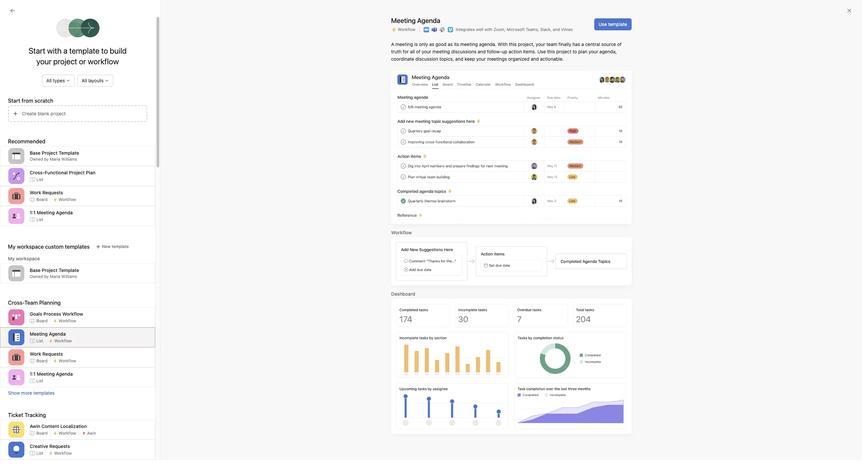 Task type: describe. For each thing, give the bounding box(es) containing it.
1 vertical spatial all
[[512, 170, 517, 176]]

to inside start with a template to build your project or workflow
[[101, 46, 108, 55]]

2 vertical spatial template
[[59, 268, 79, 274]]

all for all types
[[46, 78, 52, 84]]

organized
[[508, 56, 530, 62]]

finally
[[559, 41, 572, 47]]

show more templates
[[8, 391, 55, 396]]

your right keep
[[476, 56, 486, 62]]

use for use sub-goals to automatically update this goal's progress.
[[366, 243, 374, 249]]

1 vertical spatial 14
[[430, 418, 435, 423]]

board for goals process workflow image
[[36, 319, 48, 324]]

agenda.
[[479, 41, 497, 47]]

parent
[[542, 214, 554, 219]]

view all button
[[501, 170, 517, 176]]

this goal
[[561, 85, 587, 93]]

1 as from the left
[[429, 41, 434, 47]]

a inside start with a template to build your project or workflow
[[63, 46, 68, 55]]

view
[[501, 170, 511, 176]]

zoom image
[[424, 27, 429, 32]]

starred button
[[0, 109, 25, 116]]

goals process workflow
[[30, 311, 83, 317]]

cross-functional project plan image
[[12, 172, 20, 180]]

blank
[[38, 111, 49, 117]]

time period
[[542, 165, 565, 170]]

1:1 meeting agenda image for cross-team planning
[[12, 374, 20, 382]]

1 horizontal spatial with
[[485, 27, 493, 32]]

requests for cross-team planning
[[42, 352, 63, 357]]

or workflow
[[79, 57, 119, 66]]

0 vertical spatial owner
[[553, 101, 566, 107]]

sub- for use
[[375, 243, 385, 249]]

layouts
[[88, 78, 104, 84]]

project up stories
[[39, 187, 55, 193]]

stories
[[40, 198, 55, 204]]

well
[[476, 27, 484, 32]]

a meeting is only as good as its meeting agenda. with this project, your team finally has a central source of truth for all of your meeting discussions and follow-up action items. use this project to plan your agenda, coordinate discussion topics, and keep your meetings organized and actionable.
[[391, 41, 622, 62]]

goals for goals process workflow
[[30, 311, 42, 317]]

meeting for cross-team planning
[[37, 372, 55, 377]]

good
[[436, 41, 447, 47]]

1 template image from the top
[[12, 152, 20, 160]]

time
[[542, 165, 551, 170]]

project left plan
[[69, 170, 85, 176]]

2 , from the left
[[538, 27, 539, 32]]

5 list from the top
[[36, 451, 43, 456]]

and down items.
[[531, 56, 539, 62]]

base project template owned by maria williams for 2nd 'template' "image" from the bottom of the page
[[30, 150, 79, 162]]

vimeo
[[561, 27, 573, 32]]

work requests for recommended
[[30, 190, 63, 196]]

meeting agenda
[[391, 17, 441, 24]]

start with a template to build your project or workflow
[[29, 46, 127, 66]]

design
[[23, 187, 38, 193]]

and down discussions
[[455, 56, 464, 62]]

goals link
[[4, 94, 76, 105]]

from scratch
[[22, 98, 53, 104]]

list for 1:1 meeting agenda image related to cross-team planning
[[36, 379, 43, 384]]

cross-team planning
[[8, 300, 61, 306]]

requests for recommended
[[42, 190, 63, 196]]

the
[[386, 418, 392, 423]]

ticket tracking
[[8, 413, 46, 419]]

keep
[[465, 56, 475, 62]]

agenda for cross-team planning
[[56, 372, 73, 377]]

use sub-goals to automatically update this goal's progress.
[[366, 243, 494, 249]]

create blank project
[[22, 111, 66, 117]]

insights element
[[0, 61, 80, 106]]

0 horizontal spatial meeting
[[396, 41, 413, 47]]

my for my first portfolio
[[17, 177, 24, 182]]

all inside a meeting is only as good as its meeting agenda. with this project, your team finally has a central source of truth for all of your meeting discussions and follow-up action items. use this project to plan your agenda, coordinate discussion topics, and keep your meetings organized and actionable.
[[410, 49, 415, 54]]

terryturtle85 for starred
[[17, 121, 45, 126]]

connect a sub-goal button
[[366, 255, 424, 267]]

to inside a meeting is only as good as its meeting agenda. with this project, your team finally has a central source of truth for all of your meeting discussions and follow-up action items. use this project to plan your agenda, coordinate discussion topics, and keep your meetings organized and actionable.
[[573, 49, 577, 54]]

creative
[[30, 444, 48, 450]]

1 , from the left
[[505, 27, 506, 32]]

all for all layouts
[[82, 78, 87, 84]]

period
[[552, 165, 565, 170]]

project down customer stories - q4 link
[[29, 209, 44, 214]]

ui design project
[[17, 187, 55, 193]]

your up discussion
[[422, 49, 431, 54]]

ui
[[17, 187, 22, 193]]

functional
[[45, 170, 68, 176]]

mw button
[[497, 371, 506, 379]]

projects
[[8, 144, 26, 150]]

update button
[[493, 83, 517, 95]]

more
[[21, 391, 32, 396]]

1 vertical spatial days
[[436, 418, 445, 423]]

localization
[[60, 424, 87, 430]]

and left vimeo
[[553, 27, 560, 32]]

work requests image
[[12, 192, 20, 200]]

0 horizontal spatial owner
[[393, 418, 405, 423]]

1 vertical spatial ago
[[446, 418, 453, 423]]

on track
[[440, 372, 456, 377]]

on
[[440, 372, 446, 377]]

integrates well with zoom , microsoft teams , slack , and vimeo
[[456, 27, 573, 32]]

14 inside created this goal · 14 days ago
[[412, 407, 416, 412]]

about
[[542, 85, 560, 93]]

sub- for no
[[361, 215, 370, 220]]

base project template link
[[4, 206, 76, 217]]

team inside a meeting is only as good as its meeting agenda. with this project, your team finally has a central source of truth for all of your meeting discussions and follow-up action items. use this project to plan your agenda, coordinate discussion topics, and keep your meetings organized and actionable.
[[547, 41, 558, 47]]

your up items.
[[536, 41, 545, 47]]

1 vertical spatial agenda
[[49, 332, 66, 337]]

update
[[434, 243, 449, 249]]

awin content localization image
[[12, 427, 20, 435]]

project down my workspace custom templates
[[42, 268, 58, 274]]

all types
[[46, 78, 65, 84]]

invite button
[[6, 446, 35, 458]]

at
[[472, 437, 475, 442]]

list for 1:1 meeting agenda image related to recommended
[[36, 217, 43, 222]]

board for work requests icon
[[36, 197, 48, 202]]

2 vertical spatial terryturtle85
[[374, 437, 398, 442]]

automatically
[[404, 243, 432, 249]]

cross- for functional
[[30, 170, 45, 176]]

template for use template
[[609, 21, 627, 27]]

1 horizontal spatial team
[[570, 126, 581, 132]]

Goal name text field
[[314, 51, 623, 75]]

all layouts
[[82, 78, 104, 84]]

2 horizontal spatial goals
[[555, 214, 566, 219]]

template inside start with a template to build your project or workflow
[[69, 46, 99, 55]]

make project profitable
[[110, 28, 179, 36]]

for
[[403, 49, 409, 54]]

connected
[[381, 215, 401, 220]]

invite
[[19, 449, 31, 455]]

create blank project button
[[8, 106, 147, 122]]

terryturtle85 / maria 1:1 link for starred
[[4, 118, 76, 129]]

3 list from the top
[[36, 339, 43, 344]]

connect a parent goal
[[548, 223, 591, 228]]

connect for connect a parent goal
[[548, 223, 565, 228]]

use template button
[[594, 18, 632, 30]]

workflow for awin content localization image
[[59, 431, 76, 436]]

connect a sub-goal
[[377, 258, 419, 264]]

yesterday
[[452, 437, 470, 442]]

work for cross-team planning
[[30, 352, 41, 357]]

1
[[498, 141, 500, 146]]

truth
[[391, 49, 402, 54]]

2 horizontal spatial meeting
[[461, 41, 478, 47]]

2 by from the top
[[44, 275, 49, 280]]

1 horizontal spatial meeting
[[433, 49, 450, 54]]

goals for no sub-goals connected
[[370, 215, 380, 220]]

workspace
[[17, 244, 44, 250]]

goal inside button
[[583, 223, 591, 228]]

created this goal · 14 days ago
[[371, 406, 434, 412]]

work requests for cross-team planning
[[30, 352, 63, 357]]

a
[[391, 41, 394, 47]]

this left goal's
[[450, 243, 458, 249]]

central
[[585, 41, 600, 47]]

project inside cross-functional project plan link
[[55, 166, 70, 172]]

latest status update element
[[320, 103, 517, 159]]

0 vertical spatial ·
[[409, 406, 410, 412]]

plan inside a meeting is only as good as its meeting agenda. with this project, your team finally has a central source of truth for all of your meeting discussions and follow-up action items. use this project to plan your agenda, coordinate discussion topics, and keep your meetings organized and actionable.
[[579, 49, 588, 54]]

1 vertical spatial meeting
[[30, 332, 48, 337]]

a inside button
[[566, 223, 568, 228]]

accountable
[[542, 126, 569, 132]]

goals process workflow image
[[12, 314, 20, 322]]

created
[[371, 406, 388, 412]]

starred element
[[0, 106, 80, 141]]

2 vertical spatial of
[[406, 418, 410, 423]]

· for related
[[449, 437, 451, 442]]

inbox
[[17, 44, 29, 50]]

agenda for recommended
[[56, 210, 73, 216]]

1 owned from the top
[[30, 157, 43, 162]]

awin for awin content localization
[[30, 424, 40, 430]]

to left related
[[419, 437, 423, 442]]

start for start with a template to build your project or workflow
[[29, 46, 45, 55]]

with
[[498, 41, 508, 47]]

microsoft teams image
[[432, 27, 437, 32]]

has
[[573, 41, 580, 47]]

update
[[497, 86, 513, 92]]

parent goals
[[542, 214, 566, 219]]

inbox link
[[4, 42, 76, 52]]

zoom
[[494, 27, 505, 32]]

1:1 up show more templates
[[30, 372, 36, 377]]

1:1 inside the "projects" element
[[62, 155, 68, 161]]

feedback
[[552, 242, 570, 247]]

custom templates
[[45, 244, 90, 250]]



Task type: locate. For each thing, give the bounding box(es) containing it.
base
[[30, 150, 41, 156], [17, 209, 28, 214], [30, 268, 41, 274]]

goals for goals
[[17, 97, 30, 102]]

ago up work at the right
[[446, 418, 453, 423]]

2 terryturtle85 / maria 1:1 link from the top
[[4, 153, 76, 164]]

1 williams from the top
[[61, 157, 77, 162]]

1 vertical spatial owner
[[393, 418, 405, 423]]

1:1 inside starred element
[[62, 121, 68, 126]]

all left layouts
[[82, 78, 87, 84]]

goal inside "button"
[[410, 258, 419, 264]]

team right accountable
[[570, 126, 581, 132]]

0 horizontal spatial with
[[47, 46, 62, 55]]

1 vertical spatial terryturtle85 / maria 1:1 link
[[4, 153, 76, 164]]

team button
[[0, 221, 20, 228]]

template image down projects
[[12, 152, 20, 160]]

goals up starred
[[17, 97, 30, 102]]

0 horizontal spatial my
[[8, 244, 16, 250]]

1 terryturtle85 / maria 1:1 from the top
[[17, 121, 68, 126]]

days up work at the right
[[436, 418, 445, 423]]

cross- up goals process workflow image
[[8, 300, 24, 306]]

terryturtle85 inside the "projects" element
[[17, 155, 45, 161]]

terryturtle85 / maria 1:1 inside the "projects" element
[[17, 155, 68, 161]]

of down created this goal · 14 days ago
[[406, 418, 410, 423]]

14 up "terryturtle85 / maria 1:1 to related work · yesterday at 12:53pm"
[[430, 418, 435, 423]]

/ for starred
[[46, 121, 48, 126]]

0 horizontal spatial start
[[8, 98, 20, 104]]

template
[[609, 21, 627, 27], [69, 46, 99, 55], [112, 245, 129, 250]]

2 williams from the top
[[61, 275, 77, 280]]

goal up made you the owner of this goal · 14 days ago at bottom
[[398, 406, 408, 412]]

goals down 'cross-team planning'
[[30, 311, 42, 317]]

0 vertical spatial template
[[59, 150, 79, 156]]

project
[[557, 49, 572, 54], [53, 57, 77, 66], [51, 111, 66, 117], [55, 166, 70, 172]]

goal owner
[[542, 101, 566, 107]]

0 vertical spatial work requests
[[30, 190, 63, 196]]

send feedback
[[542, 242, 570, 247]]

1 horizontal spatial plan
[[579, 49, 588, 54]]

terryturtle85 / maria 1:1 link for projects
[[4, 153, 76, 164]]

and down the agenda.
[[478, 49, 486, 54]]

work requests
[[30, 190, 63, 196], [30, 352, 63, 357]]

0 horizontal spatial of
[[406, 418, 410, 423]]

related
[[424, 437, 438, 442]]

goals
[[17, 97, 30, 102], [30, 311, 42, 317]]

1 horizontal spatial all
[[512, 170, 517, 176]]

cross- for team planning
[[8, 300, 24, 306]]

send feedback link
[[542, 242, 570, 248]]

maria inside starred element
[[49, 121, 61, 126]]

0 vertical spatial connect
[[548, 223, 565, 228]]

0 vertical spatial 1:1 meeting agenda
[[30, 210, 73, 216]]

requests down awin content localization
[[49, 444, 70, 450]]

awin content localization
[[30, 424, 87, 430]]

1 horizontal spatial 14
[[430, 418, 435, 423]]

with inside start with a template to build your project or workflow
[[47, 46, 62, 55]]

terryturtle85 / maria 1:1 link down blank
[[4, 118, 76, 129]]

1:1 down "customer"
[[30, 210, 36, 216]]

follow-
[[487, 49, 502, 54]]

owner right the
[[393, 418, 405, 423]]

ago inside created this goal · 14 days ago
[[427, 407, 434, 412]]

0 horizontal spatial ,
[[505, 27, 506, 32]]

all right view
[[512, 170, 517, 176]]

terryturtle85 / maria 1:1 down blank
[[17, 121, 68, 126]]

base project template owned by maria williams for second 'template' "image" from the top of the page
[[30, 268, 79, 280]]

terryturtle85 / maria 1:1 link inside starred element
[[4, 118, 76, 129]]

template up cross-functional project plan
[[59, 150, 79, 156]]

2 as from the left
[[448, 41, 453, 47]]

1 all from the left
[[46, 78, 52, 84]]

work requests down meeting agenda
[[30, 352, 63, 357]]

goals inside insights element
[[17, 97, 30, 102]]

1 horizontal spatial ,
[[538, 27, 539, 32]]

1 list from the top
[[36, 177, 43, 182]]

0 vertical spatial template image
[[12, 152, 20, 160]]

recommended
[[8, 139, 45, 145]]

board down ui design project link
[[36, 197, 48, 202]]

cross- inside cross-functional project plan link
[[17, 166, 32, 172]]

2 owned from the top
[[30, 275, 43, 280]]

project up the cross-functional project plan
[[42, 150, 58, 156]]

work right work requests image
[[30, 352, 41, 357]]

integrates
[[456, 27, 475, 32]]

create
[[22, 111, 36, 117]]

meeting for recommended
[[37, 210, 55, 216]]

meetings
[[487, 56, 507, 62]]

1 horizontal spatial sub-
[[375, 243, 385, 249]]

meeting down good at the right of the page
[[433, 49, 450, 54]]

goals left the connected
[[370, 215, 380, 220]]

1 board from the top
[[36, 197, 48, 202]]

first
[[25, 177, 34, 182]]

2 vertical spatial requests
[[49, 444, 70, 450]]

use inside a meeting is only as good as its meeting agenda. with this project, your team finally has a central source of truth for all of your meeting discussions and follow-up action items. use this project to plan your agenda, coordinate discussion topics, and keep your meetings organized and actionable.
[[538, 49, 546, 54]]

2 vertical spatial /
[[399, 437, 400, 442]]

1 base project template owned by maria williams from the top
[[30, 150, 79, 162]]

0 horizontal spatial connect
[[377, 258, 395, 264]]

2 1:1 meeting agenda from the top
[[30, 372, 73, 377]]

project up types
[[53, 57, 77, 66]]

0 vertical spatial by
[[44, 157, 49, 162]]

terryturtle85 / maria 1:1 for starred
[[17, 121, 68, 126]]

project right blank
[[51, 111, 66, 117]]

work
[[30, 190, 41, 196], [30, 352, 41, 357]]

/ down create blank project
[[46, 121, 48, 126]]

only
[[419, 41, 428, 47]]

0 vertical spatial awin
[[30, 424, 40, 430]]

list right first
[[36, 177, 43, 182]]

all right for
[[410, 49, 415, 54]]

connect for connect a sub-goal
[[377, 258, 395, 264]]

track
[[447, 372, 456, 377]]

plan down has
[[579, 49, 588, 54]]

14
[[412, 407, 416, 412], [430, 418, 435, 423]]

microsoft
[[507, 27, 525, 32]]

1 horizontal spatial use
[[538, 49, 546, 54]]

2 vertical spatial template
[[112, 245, 129, 250]]

1 horizontal spatial all
[[82, 78, 87, 84]]

2 terryturtle85 / maria 1:1 from the top
[[17, 155, 68, 161]]

maria inside the "projects" element
[[49, 155, 61, 161]]

terryturtle85 up cross-functional project plan link
[[17, 155, 45, 161]]

2 vertical spatial sub-
[[400, 258, 410, 264]]

1 work requests from the top
[[30, 190, 63, 196]]

use inside button
[[599, 21, 607, 27]]

template for new template
[[112, 245, 129, 250]]

2 vertical spatial meeting
[[37, 372, 55, 377]]

2 horizontal spatial use
[[599, 21, 607, 27]]

show more templates button
[[8, 391, 147, 396]]

board down content
[[36, 431, 48, 436]]

agenda down q4
[[56, 210, 73, 216]]

template down custom templates
[[59, 268, 79, 274]]

view all
[[501, 170, 517, 176]]

0 horizontal spatial days
[[417, 407, 426, 412]]

use
[[599, 21, 607, 27], [538, 49, 546, 54], [366, 243, 374, 249]]

goals for use sub-goals to automatically update this goal's progress.
[[385, 243, 397, 249]]

1 vertical spatial terryturtle85 / maria 1:1
[[17, 155, 68, 161]]

1 vertical spatial of
[[416, 49, 421, 54]]

terryturtle85 / maria 1:1 for projects
[[17, 155, 68, 161]]

sub- up connect a sub-goal "button" at the left of the page
[[375, 243, 385, 249]]

list for cross-functional project plan image
[[36, 177, 43, 182]]

accountable team
[[542, 126, 581, 132]]

types
[[53, 78, 65, 84]]

0 horizontal spatial plan
[[71, 166, 80, 172]]

1 vertical spatial base project template owned by maria williams
[[30, 268, 79, 280]]

topics,
[[440, 56, 454, 62]]

2 horizontal spatial template
[[609, 21, 627, 27]]

meeting up discussions
[[461, 41, 478, 47]]

connect inside "button"
[[377, 258, 395, 264]]

0 vertical spatial base project template owned by maria williams
[[30, 150, 79, 162]]

make
[[110, 28, 126, 36]]

made
[[366, 418, 377, 423]]

starred
[[8, 109, 25, 115]]

1 vertical spatial template image
[[12, 270, 20, 278]]

0 horizontal spatial all
[[410, 49, 415, 54]]

0 vertical spatial /
[[46, 121, 48, 126]]

1 vertical spatial awin
[[87, 431, 96, 436]]

2 vertical spatial use
[[366, 243, 374, 249]]

1 vertical spatial my
[[8, 244, 16, 250]]

2 vertical spatial agenda
[[56, 372, 73, 377]]

2 vertical spatial base
[[30, 268, 41, 274]]

williams down custom templates
[[61, 275, 77, 280]]

work requests image
[[12, 354, 20, 362]]

project
[[42, 150, 58, 156], [69, 170, 85, 176], [39, 187, 55, 193], [29, 209, 44, 214], [42, 268, 58, 274]]

1:1 meeting agenda for cross-team planning
[[30, 372, 73, 377]]

this up actionable.
[[547, 49, 555, 54]]

template image down the my workspace at the left bottom of the page
[[12, 270, 20, 278]]

meeting agenda image
[[12, 334, 20, 342]]

1 vertical spatial 1:1 meeting agenda image
[[12, 374, 20, 382]]

base down recommended
[[30, 150, 41, 156]]

your down central
[[589, 49, 598, 54]]

1 horizontal spatial my
[[17, 177, 24, 182]]

go back image
[[10, 8, 15, 13]]

1:1 meeting agenda image up team
[[12, 212, 20, 220]]

work
[[439, 437, 448, 442]]

this up the
[[389, 406, 397, 412]]

3 , from the left
[[551, 27, 552, 32]]

connect inside button
[[548, 223, 565, 228]]

0 vertical spatial use
[[599, 21, 607, 27]]

workflow for goals process workflow image
[[59, 319, 76, 324]]

1 vertical spatial team
[[570, 126, 581, 132]]

awin for awin
[[87, 431, 96, 436]]

2 list from the top
[[36, 217, 43, 222]]

projects element
[[0, 141, 80, 218]]

mw
[[498, 372, 505, 377]]

hide sidebar image
[[9, 5, 14, 11]]

base project template owned by maria williams
[[30, 150, 79, 162], [30, 268, 79, 280]]

base inside the "projects" element
[[17, 209, 28, 214]]

terryturtle85 / maria 1:1 inside starred element
[[17, 121, 68, 126]]

about this goal
[[542, 85, 587, 93]]

team
[[547, 41, 558, 47], [570, 126, 581, 132]]

ago up made you the owner of this goal · 14 days ago at bottom
[[427, 407, 434, 412]]

1 vertical spatial /
[[46, 155, 48, 161]]

1 horizontal spatial awin
[[87, 431, 96, 436]]

1:1 meeting agenda for recommended
[[30, 210, 73, 216]]

cross- for functional
[[17, 166, 32, 172]]

0 vertical spatial days
[[417, 407, 426, 412]]

1 horizontal spatial as
[[448, 41, 453, 47]]

0 vertical spatial goals
[[17, 97, 30, 102]]

start for start from scratch
[[8, 98, 20, 104]]

slack
[[541, 27, 551, 32]]

template up source
[[609, 21, 627, 27]]

vimeo image
[[448, 27, 453, 32]]

list down creative
[[36, 451, 43, 456]]

use for use template
[[599, 21, 607, 27]]

project inside create blank project 'button'
[[51, 111, 66, 117]]

work requests up stories
[[30, 190, 63, 196]]

this down created this goal · 14 days ago
[[411, 418, 418, 423]]

project down finally
[[557, 49, 572, 54]]

this up action
[[509, 41, 517, 47]]

up
[[502, 49, 508, 54]]

workflow for work requests icon
[[59, 197, 76, 202]]

0 vertical spatial williams
[[61, 157, 77, 162]]

project profitable
[[127, 28, 179, 36]]

1 vertical spatial template
[[69, 46, 99, 55]]

1 vertical spatial work requests
[[30, 352, 63, 357]]

work up customer stories - q4 link
[[30, 190, 41, 196]]

2 base project template owned by maria williams from the top
[[30, 268, 79, 280]]

items.
[[523, 49, 536, 54]]

owner right goal
[[553, 101, 566, 107]]

/ inside starred element
[[46, 121, 48, 126]]

2 template image from the top
[[12, 270, 20, 278]]

of down is
[[416, 49, 421, 54]]

with right 'well'
[[485, 27, 493, 32]]

cross- up cross-functional project plan image
[[17, 166, 32, 172]]

dashboard
[[391, 291, 415, 297]]

creative requests image
[[12, 447, 20, 455]]

/ for projects
[[46, 155, 48, 161]]

1:1 meeting agenda image
[[12, 212, 20, 220], [12, 374, 20, 382]]

of right source
[[618, 41, 622, 47]]

project inside start with a template to build your project or workflow
[[53, 57, 77, 66]]

1 horizontal spatial days
[[436, 418, 445, 423]]

1 vertical spatial use
[[538, 49, 546, 54]]

1 vertical spatial ·
[[428, 418, 429, 423]]

workflow for creative requests icon
[[54, 451, 72, 456]]

4 list from the top
[[36, 379, 43, 384]]

list box
[[352, 3, 513, 13]]

by up 'team planning'
[[44, 275, 49, 280]]

connect a parent goal button
[[539, 221, 594, 231]]

goal up related
[[419, 418, 427, 423]]

1 vertical spatial by
[[44, 275, 49, 280]]

template up or workflow
[[69, 46, 99, 55]]

team left finally
[[547, 41, 558, 47]]

board for work requests image
[[36, 359, 48, 364]]

1 1:1 meeting agenda from the top
[[30, 210, 73, 216]]

0 vertical spatial start
[[29, 46, 45, 55]]

2 1:1 meeting agenda image from the top
[[12, 374, 20, 382]]

1 work from the top
[[30, 190, 41, 196]]

build
[[110, 46, 127, 55]]

cross-functional project plan link
[[4, 164, 80, 174]]

terryturtle85 / maria 1:1 link
[[4, 118, 76, 129], [4, 153, 76, 164]]

owned up cross-functional project plan link
[[30, 157, 43, 162]]

workflow for meeting agenda icon
[[54, 339, 72, 344]]

, left slack
[[538, 27, 539, 32]]

0 horizontal spatial ·
[[409, 406, 410, 412]]

1 horizontal spatial connect
[[548, 223, 565, 228]]

0 horizontal spatial awin
[[30, 424, 40, 430]]

slack image
[[440, 27, 445, 32]]

discussion
[[416, 56, 438, 62]]

plan left plan
[[71, 166, 80, 172]]

0 vertical spatial sub-
[[361, 215, 370, 220]]

sub- inside connect a sub-goal "button"
[[400, 258, 410, 264]]

work for recommended
[[30, 190, 41, 196]]

1:1 up cross-functional project plan
[[62, 155, 68, 161]]

1 horizontal spatial goals
[[30, 311, 42, 317]]

· for this
[[428, 418, 429, 423]]

0 vertical spatial work
[[30, 190, 41, 196]]

1:1 meeting agenda image for recommended
[[12, 212, 20, 220]]

terryturtle85 for projects
[[17, 155, 45, 161]]

0 vertical spatial my
[[17, 177, 24, 182]]

team planning
[[24, 300, 61, 306]]

my for my workspace custom templates
[[8, 244, 16, 250]]

0 vertical spatial meeting
[[37, 210, 55, 216]]

awin
[[30, 424, 40, 430], [87, 431, 96, 436]]

0 vertical spatial owned
[[30, 157, 43, 162]]

template image
[[12, 152, 20, 160], [12, 270, 20, 278]]

terryturtle85 down create
[[17, 121, 45, 126]]

my workspace custom templates
[[8, 244, 90, 250]]

0 vertical spatial 14
[[412, 407, 416, 412]]

0 vertical spatial all
[[410, 49, 415, 54]]

0 horizontal spatial use
[[366, 243, 374, 249]]

1 1:1 meeting agenda image from the top
[[12, 212, 20, 220]]

my first portfolio link
[[4, 174, 76, 185]]

1 vertical spatial williams
[[61, 275, 77, 280]]

sub- down 'automatically'
[[400, 258, 410, 264]]

meeting
[[396, 41, 413, 47], [461, 41, 478, 47], [433, 49, 450, 54]]

1 horizontal spatial ago
[[446, 418, 453, 423]]

action
[[509, 49, 522, 54]]

customer stories - q4
[[17, 198, 66, 204]]

0 horizontal spatial team
[[547, 41, 558, 47]]

/ up the cross-functional project plan
[[46, 155, 48, 161]]

1 by from the top
[[44, 157, 49, 162]]

4 board from the top
[[36, 431, 48, 436]]

requests
[[42, 190, 63, 196], [42, 352, 63, 357], [49, 444, 70, 450]]

to up or workflow
[[101, 46, 108, 55]]

days up made you the owner of this goal · 14 days ago at bottom
[[417, 407, 426, 412]]

cross-functional project plan
[[30, 170, 95, 176]]

1:1 left related
[[413, 437, 418, 442]]

terryturtle85 inside starred element
[[17, 121, 45, 126]]

2 horizontal spatial of
[[618, 41, 622, 47]]

a inside a meeting is only as good as its meeting agenda. with this project, your team finally has a central source of truth for all of your meeting discussions and follow-up action items. use this project to plan your agenda, coordinate discussion topics, and keep your meetings organized and actionable.
[[582, 41, 584, 47]]

terryturtle85 / maria 1:1 up the functional
[[17, 155, 68, 161]]

1 vertical spatial start
[[8, 98, 20, 104]]

/ inside the "projects" element
[[46, 155, 48, 161]]

1 horizontal spatial goals
[[385, 243, 397, 249]]

agenda down goals process workflow
[[49, 332, 66, 337]]

14 up made you the owner of this goal · 14 days ago at bottom
[[412, 407, 416, 412]]

0 vertical spatial terryturtle85 / maria 1:1 link
[[4, 118, 76, 129]]

your inside start with a template to build your project or workflow
[[36, 57, 52, 66]]

terryturtle85 down the
[[374, 437, 398, 442]]

0 horizontal spatial goals
[[17, 97, 30, 102]]

your down inbox link
[[36, 57, 52, 66]]

1 terryturtle85 / maria 1:1 link from the top
[[4, 118, 76, 129]]

0 vertical spatial team
[[547, 41, 558, 47]]

template inside the "projects" element
[[46, 209, 66, 214]]

2 horizontal spatial ·
[[449, 437, 451, 442]]

to down has
[[573, 49, 577, 54]]

close image
[[847, 8, 852, 13]]

0 horizontal spatial sub-
[[361, 215, 370, 220]]

to up connect a sub-goal
[[398, 243, 402, 249]]

/
[[46, 121, 48, 126], [46, 155, 48, 161], [399, 437, 400, 442]]

templates
[[33, 391, 55, 396]]

goal right parent
[[583, 223, 591, 228]]

0 horizontal spatial all
[[46, 78, 52, 84]]

connect
[[548, 223, 565, 228], [377, 258, 395, 264]]

1:1 meeting agenda image up the show
[[12, 374, 20, 382]]

agenda up the show more templates 'button' at the bottom of page
[[56, 372, 73, 377]]

meeting up for
[[396, 41, 413, 47]]

0 horizontal spatial as
[[429, 41, 434, 47]]

project,
[[518, 41, 535, 47]]

1:1 meeting agenda
[[30, 210, 73, 216], [30, 372, 73, 377]]

project inside a meeting is only as good as its meeting agenda. with this project, your team finally has a central source of truth for all of your meeting discussions and follow-up action items. use this project to plan your agenda, coordinate discussion topics, and keep your meetings organized and actionable.
[[557, 49, 572, 54]]

2 board from the top
[[36, 319, 48, 324]]

2 work from the top
[[30, 352, 41, 357]]

workflow for work requests image
[[59, 359, 76, 364]]

0 vertical spatial base
[[30, 150, 41, 156]]

a inside "button"
[[396, 258, 399, 264]]

my up the my workspace at the left bottom of the page
[[8, 244, 16, 250]]

1 vertical spatial plan
[[71, 166, 80, 172]]

requests down meeting agenda
[[42, 352, 63, 357]]

no sub-goals connected
[[354, 215, 401, 220]]

new
[[102, 245, 111, 250]]

as right only
[[429, 41, 434, 47]]

board for awin content localization image
[[36, 431, 48, 436]]

plan inside cross-functional project plan link
[[71, 166, 80, 172]]

parent
[[569, 223, 582, 228]]

start inside start with a template to build your project or workflow
[[29, 46, 45, 55]]

its
[[454, 41, 459, 47]]

portfolio
[[35, 177, 53, 182]]

my first portfolio
[[17, 177, 53, 182]]

my inside the "projects" element
[[17, 177, 24, 182]]

process
[[43, 311, 61, 317]]

base down the my workspace at the left bottom of the page
[[30, 268, 41, 274]]

terryturtle85 / maria 1:1 to related work · yesterday at 12:53pm
[[374, 437, 493, 442]]

3 board from the top
[[36, 359, 48, 364]]

and
[[553, 27, 560, 32], [478, 49, 486, 54], [455, 56, 464, 62], [531, 56, 539, 62]]

use right items.
[[538, 49, 546, 54]]

my left first
[[17, 177, 24, 182]]

days inside created this goal · 14 days ago
[[417, 407, 426, 412]]

all layouts button
[[77, 75, 113, 87]]

start from scratch
[[8, 98, 53, 104]]

list up templates
[[36, 379, 43, 384]]

1 vertical spatial template
[[46, 209, 66, 214]]

goals
[[555, 214, 566, 219], [370, 215, 380, 220], [385, 243, 397, 249]]

base project template owned by maria williams down my workspace custom templates
[[30, 268, 79, 280]]

2 work requests from the top
[[30, 352, 63, 357]]

made you the owner of this goal · 14 days ago
[[365, 418, 453, 423]]

board right work requests image
[[36, 359, 48, 364]]

2 horizontal spatial ,
[[551, 27, 552, 32]]

2 all from the left
[[82, 78, 87, 84]]

0 vertical spatial terryturtle85 / maria 1:1
[[17, 121, 68, 126]]

terryturtle85 / maria 1:1 link up the functional
[[4, 153, 76, 164]]



Task type: vqa. For each thing, say whether or not it's contained in the screenshot.


